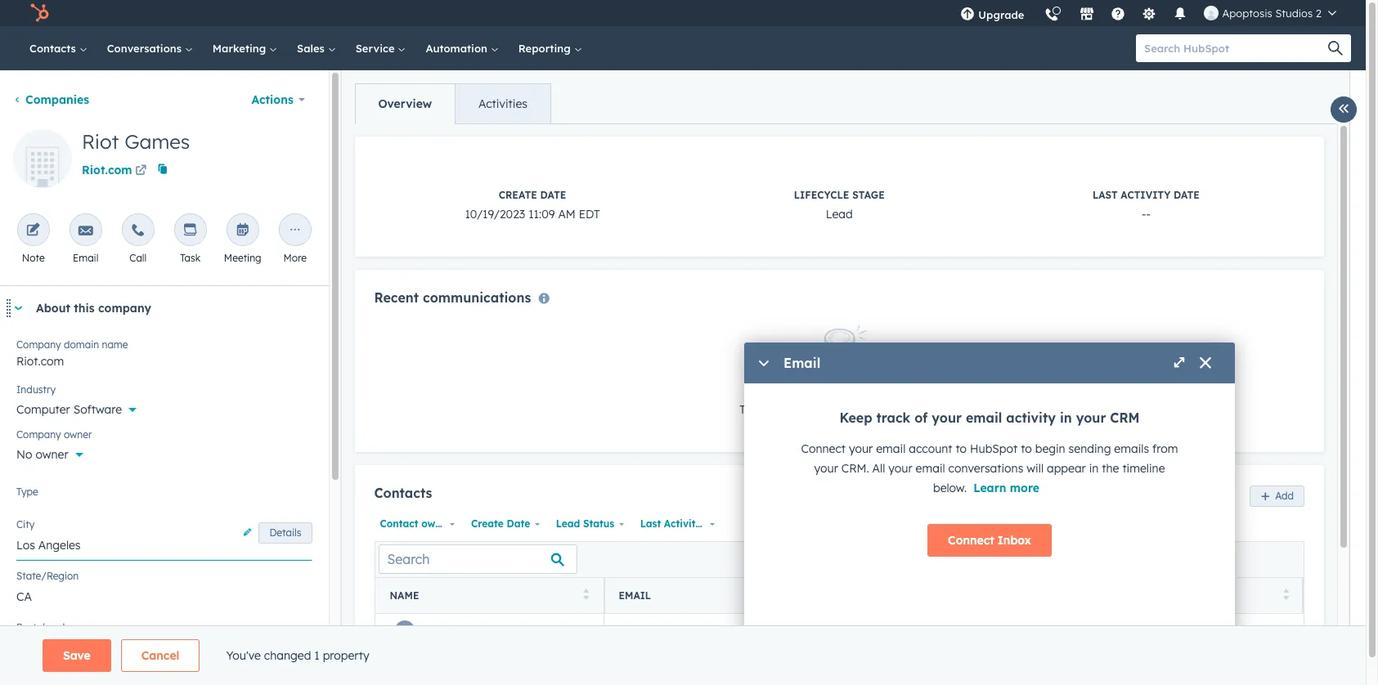 Task type: vqa. For each thing, say whether or not it's contained in the screenshot.
Marketing
yes



Task type: describe. For each thing, give the bounding box(es) containing it.
details
[[269, 527, 301, 539]]

riot
[[82, 129, 119, 154]]

details button
[[259, 523, 312, 544]]

--
[[829, 623, 838, 638]]

link opens in a new window image
[[135, 165, 147, 178]]

lead inside lifecycle stage lead
[[826, 207, 853, 222]]

search image
[[1328, 41, 1343, 56]]

lifecycle
[[794, 189, 850, 201]]

call image
[[131, 223, 145, 239]]

johnson
[[461, 623, 510, 638]]

add
[[1275, 490, 1294, 502]]

note
[[22, 252, 45, 264]]

expand dialog image
[[1173, 357, 1186, 371]]

of
[[915, 410, 928, 426]]

your right of
[[932, 410, 962, 426]]

apoptosis studios 2 button
[[1195, 0, 1346, 26]]

lead status
[[556, 518, 615, 530]]

your right all
[[889, 461, 913, 476]]

recent communications
[[374, 290, 531, 306]]

stage
[[853, 189, 885, 201]]

0 horizontal spatial email
[[73, 252, 99, 264]]

learn
[[974, 481, 1007, 496]]

learn more
[[974, 481, 1040, 496]]

owner for contact owner
[[421, 518, 452, 530]]

games
[[125, 129, 190, 154]]

no owner button
[[16, 438, 312, 465]]

this
[[74, 301, 95, 316]]

city
[[16, 519, 35, 531]]

domain
[[64, 339, 99, 351]]

conversations
[[107, 42, 185, 55]]

1 press to sort. image from the left
[[583, 589, 589, 601]]

2 press to sort. image from the left
[[1283, 589, 1289, 601]]

inbox
[[998, 533, 1031, 548]]

your up the crm.
[[849, 442, 873, 456]]

postal
[[16, 622, 45, 634]]

activity
[[1006, 410, 1056, 426]]

all
[[872, 461, 885, 476]]

company owner
[[16, 429, 92, 441]]

will
[[1027, 461, 1044, 476]]

Postal code text field
[[16, 632, 312, 664]]

account
[[909, 442, 953, 456]]

create for create date
[[471, 518, 504, 530]]

minimize dialog image
[[757, 357, 771, 371]]

note image
[[26, 223, 41, 239]]

link opens in a new window image
[[135, 162, 147, 182]]

last activity date
[[640, 518, 728, 530]]

menu containing apoptosis studios 2
[[951, 0, 1346, 32]]

overview link
[[355, 84, 455, 124]]

studios
[[1276, 7, 1313, 20]]

industry
[[16, 384, 56, 396]]

computer
[[16, 402, 70, 417]]

emails
[[1114, 442, 1149, 456]]

last for last activity date
[[640, 518, 661, 530]]

crm
[[1110, 410, 1140, 426]]

caret image
[[13, 306, 23, 310]]

deepdark@gmail.com
[[624, 623, 750, 638]]

cancel button
[[121, 640, 200, 672]]

name
[[102, 339, 128, 351]]

actions
[[252, 92, 293, 107]]

marketing
[[213, 42, 269, 55]]

1
[[314, 649, 320, 663]]

contacts link
[[20, 26, 97, 70]]

11:09
[[529, 207, 555, 222]]

more image
[[288, 223, 302, 239]]

2 press to sort. element from the left
[[1283, 589, 1289, 603]]

timeline
[[1123, 461, 1165, 476]]

overview
[[378, 97, 432, 111]]

lead inside popup button
[[556, 518, 580, 530]]

activities link
[[455, 84, 551, 124]]

more
[[283, 252, 307, 264]]

riot.com link
[[82, 157, 149, 182]]

code
[[48, 622, 70, 634]]

keep
[[840, 410, 873, 426]]

marketplaces image
[[1080, 7, 1095, 22]]

task image
[[183, 223, 198, 239]]

notifications image
[[1173, 7, 1188, 22]]

keep track of your email activity in your crm
[[840, 410, 1140, 426]]

below.
[[933, 481, 967, 496]]

automation
[[426, 42, 491, 55]]

2 vertical spatial email
[[916, 461, 945, 476]]

apoptosis
[[1222, 7, 1273, 20]]

no owner
[[16, 447, 68, 462]]

from
[[1153, 442, 1178, 456]]

edit button
[[13, 129, 72, 194]]

reporting link
[[509, 26, 592, 70]]

postal code
[[16, 622, 70, 634]]

deepdark@gmail.com link
[[624, 623, 750, 638]]

name
[[390, 590, 419, 602]]

calling icon image
[[1045, 8, 1060, 23]]

save button
[[43, 640, 111, 672]]

about
[[36, 301, 70, 316]]

recent
[[810, 403, 844, 417]]

sending
[[1069, 442, 1111, 456]]

contact)
[[564, 623, 613, 638]]

about this company button
[[0, 286, 312, 330]]

there are no recent communications.
[[740, 403, 939, 417]]

property
[[323, 649, 370, 663]]

date inside create date 10/19/2023 11:09 am edt
[[540, 189, 566, 201]]

owner for no owner
[[36, 447, 68, 462]]

0 vertical spatial email
[[966, 410, 1002, 426]]

lifecycle stage lead
[[794, 189, 885, 222]]

activity for last activity date
[[664, 518, 702, 530]]

close dialog image
[[1199, 357, 1212, 371]]

crm.
[[842, 461, 869, 476]]

communications
[[423, 290, 531, 306]]

status
[[583, 518, 615, 530]]

create date
[[471, 518, 530, 530]]



Task type: locate. For each thing, give the bounding box(es) containing it.
0 vertical spatial lead
[[826, 207, 853, 222]]

2 vertical spatial owner
[[421, 518, 452, 530]]

search button
[[1320, 34, 1351, 62]]

service
[[356, 42, 398, 55]]

track
[[877, 410, 911, 426]]

2
[[1316, 7, 1322, 20]]

software
[[73, 402, 122, 417]]

riot.com down riot
[[82, 163, 132, 178]]

press to sort. element
[[583, 589, 589, 603], [1283, 589, 1289, 603]]

upgrade image
[[961, 7, 975, 22]]

1 vertical spatial contacts
[[374, 485, 432, 502]]

0 vertical spatial last
[[1093, 189, 1118, 201]]

there
[[740, 403, 769, 417]]

changed
[[264, 649, 311, 663]]

0 horizontal spatial email
[[876, 442, 906, 456]]

your up "sending"
[[1076, 410, 1106, 426]]

you've changed 1 property
[[226, 649, 370, 663]]

conversations link
[[97, 26, 203, 70]]

0 horizontal spatial to
[[956, 442, 967, 456]]

State/Region text field
[[16, 580, 312, 613]]

create for create date 10/19/2023 11:09 am edt
[[499, 189, 537, 201]]

1 horizontal spatial press to sort. image
[[1283, 589, 1289, 601]]

last inside last activity date --
[[1093, 189, 1118, 201]]

activity inside last activity date --
[[1121, 189, 1171, 201]]

connect up the crm.
[[801, 442, 846, 456]]

service link
[[346, 26, 416, 70]]

company up no owner
[[16, 429, 61, 441]]

1 vertical spatial connect
[[948, 533, 994, 548]]

email
[[966, 410, 1002, 426], [876, 442, 906, 456], [916, 461, 945, 476]]

email
[[73, 252, 99, 264], [784, 355, 821, 371], [619, 590, 651, 602]]

your left the crm.
[[814, 461, 838, 476]]

maria johnson (sample contact)
[[424, 623, 613, 638]]

activity for last activity date --
[[1121, 189, 1171, 201]]

about this company
[[36, 301, 151, 316]]

call
[[129, 252, 147, 264]]

begin
[[1035, 442, 1066, 456]]

upgrade
[[979, 8, 1025, 21]]

create up search search box
[[471, 518, 504, 530]]

activity
[[1121, 189, 1171, 201], [664, 518, 702, 530]]

company for company domain name riot.com
[[16, 339, 61, 351]]

owner down company owner
[[36, 447, 68, 462]]

0 vertical spatial email
[[73, 252, 99, 264]]

10/19/2023
[[465, 207, 525, 222]]

owner inside popup button
[[421, 518, 452, 530]]

reporting
[[518, 42, 574, 55]]

0 vertical spatial connect
[[801, 442, 846, 456]]

1 vertical spatial in
[[1089, 461, 1099, 476]]

type
[[16, 486, 38, 498]]

company
[[98, 301, 151, 316]]

navigation containing overview
[[355, 83, 551, 124]]

contact owner
[[380, 518, 452, 530]]

conversations
[[949, 461, 1024, 476]]

1 horizontal spatial last
[[1093, 189, 1118, 201]]

connect
[[801, 442, 846, 456], [948, 533, 994, 548]]

computer software button
[[16, 393, 312, 420]]

no
[[793, 403, 807, 417]]

0 horizontal spatial lead
[[556, 518, 580, 530]]

connect for connect inbox
[[948, 533, 994, 548]]

contacts
[[29, 42, 79, 55], [374, 485, 432, 502]]

2 horizontal spatial email
[[966, 410, 1002, 426]]

lead down the lifecycle
[[826, 207, 853, 222]]

notifications button
[[1167, 0, 1195, 26]]

1 horizontal spatial connect
[[948, 533, 994, 548]]

0 vertical spatial company
[[16, 339, 61, 351]]

sales
[[297, 42, 328, 55]]

create up "10/19/2023"
[[499, 189, 537, 201]]

0 vertical spatial activity
[[1121, 189, 1171, 201]]

riot.com inside riot.com link
[[82, 163, 132, 178]]

communications.
[[847, 403, 939, 417]]

connect inbox
[[948, 533, 1031, 548]]

save
[[63, 649, 91, 663]]

settings link
[[1133, 0, 1167, 26]]

1 vertical spatial email
[[876, 442, 906, 456]]

menu
[[951, 0, 1346, 32]]

riot.com inside "company domain name riot.com"
[[16, 354, 64, 369]]

companies link
[[13, 92, 89, 107]]

0 vertical spatial contacts
[[29, 42, 79, 55]]

email up deepdark@gmail.com link
[[619, 590, 651, 602]]

1 horizontal spatial activity
[[1121, 189, 1171, 201]]

1 horizontal spatial to
[[1021, 442, 1032, 456]]

hubspot image
[[29, 3, 49, 23]]

owner down computer software
[[64, 429, 92, 441]]

0 vertical spatial owner
[[64, 429, 92, 441]]

0 horizontal spatial in
[[1060, 410, 1072, 426]]

owner for company owner
[[64, 429, 92, 441]]

connect left inbox
[[948, 533, 994, 548]]

connect inside connect your email account to hubspot to begin sending emails from your crm. all your email conversations will appear in the timeline below.
[[801, 442, 846, 456]]

0 horizontal spatial last
[[640, 518, 661, 530]]

owner right contact at the bottom of page
[[421, 518, 452, 530]]

create inside create date 10/19/2023 11:09 am edt
[[499, 189, 537, 201]]

last for last activity date --
[[1093, 189, 1118, 201]]

maria johnson (sample contact) link
[[424, 623, 613, 638]]

1 press to sort. element from the left
[[583, 589, 589, 603]]

0 horizontal spatial riot.com
[[16, 354, 64, 369]]

in up 'begin'
[[1060, 410, 1072, 426]]

1 horizontal spatial lead
[[826, 207, 853, 222]]

to up will
[[1021, 442, 1032, 456]]

riot.com up the 'industry'
[[16, 354, 64, 369]]

1 horizontal spatial contacts
[[374, 485, 432, 502]]

owner
[[64, 429, 92, 441], [36, 447, 68, 462], [421, 518, 452, 530]]

1 vertical spatial last
[[640, 518, 661, 530]]

1 vertical spatial company
[[16, 429, 61, 441]]

hubspot link
[[20, 3, 61, 23]]

meeting image
[[235, 223, 250, 239]]

more
[[1010, 481, 1040, 496]]

help image
[[1111, 7, 1126, 22]]

2 to from the left
[[1021, 442, 1032, 456]]

apoptosis studios 2
[[1222, 7, 1322, 20]]

1 vertical spatial lead
[[556, 518, 580, 530]]

to right account
[[956, 442, 967, 456]]

your
[[932, 410, 962, 426], [1076, 410, 1106, 426], [849, 442, 873, 456], [814, 461, 838, 476], [889, 461, 913, 476]]

contacts up contact at the bottom of page
[[374, 485, 432, 502]]

1 company from the top
[[16, 339, 61, 351]]

0 vertical spatial riot.com
[[82, 163, 132, 178]]

0 horizontal spatial press to sort. image
[[583, 589, 589, 601]]

1 horizontal spatial riot.com
[[82, 163, 132, 178]]

Search HubSpot search field
[[1136, 34, 1337, 62]]

add button
[[1250, 485, 1305, 507]]

activity inside popup button
[[664, 518, 702, 530]]

create date button
[[465, 514, 544, 535]]

company
[[16, 339, 61, 351], [16, 429, 61, 441]]

connect inside "button"
[[948, 533, 994, 548]]

2 vertical spatial email
[[619, 590, 651, 602]]

1 horizontal spatial email
[[916, 461, 945, 476]]

in left the the
[[1089, 461, 1099, 476]]

cancel
[[141, 649, 179, 663]]

settings image
[[1142, 7, 1157, 22]]

0 horizontal spatial activity
[[664, 518, 702, 530]]

owner inside "popup button"
[[36, 447, 68, 462]]

email up hubspot
[[966, 410, 1002, 426]]

in inside connect your email account to hubspot to begin sending emails from your crm. all your email conversations will appear in the timeline below.
[[1089, 461, 1099, 476]]

2 company from the top
[[16, 429, 61, 441]]

company down about
[[16, 339, 61, 351]]

City text field
[[16, 528, 312, 561]]

email down email image
[[73, 252, 99, 264]]

no
[[16, 447, 32, 462]]

-
[[1142, 207, 1146, 222], [1146, 207, 1151, 222], [829, 623, 833, 638], [833, 623, 838, 638]]

0 horizontal spatial connect
[[801, 442, 846, 456]]

navigation
[[355, 83, 551, 124]]

0 horizontal spatial contacts
[[29, 42, 79, 55]]

you've
[[226, 649, 261, 663]]

1 to from the left
[[956, 442, 967, 456]]

lead status button
[[550, 514, 628, 535]]

email up all
[[876, 442, 906, 456]]

appear
[[1047, 461, 1086, 476]]

lead left status
[[556, 518, 580, 530]]

last activity date button
[[635, 514, 728, 535]]

edt
[[579, 207, 600, 222]]

2 horizontal spatial email
[[784, 355, 821, 371]]

0 vertical spatial create
[[499, 189, 537, 201]]

riot.com
[[82, 163, 132, 178], [16, 354, 64, 369]]

1 horizontal spatial press to sort. element
[[1283, 589, 1289, 603]]

1 vertical spatial create
[[471, 518, 504, 530]]

help button
[[1105, 0, 1133, 26]]

last inside popup button
[[640, 518, 661, 530]]

calling icon button
[[1038, 2, 1066, 25]]

lead
[[826, 207, 853, 222], [556, 518, 580, 530]]

0 horizontal spatial press to sort. element
[[583, 589, 589, 603]]

create inside create date popup button
[[471, 518, 504, 530]]

email right "minimize dialog" "icon"
[[784, 355, 821, 371]]

contacts down hubspot link
[[29, 42, 79, 55]]

company inside "company domain name riot.com"
[[16, 339, 61, 351]]

1 horizontal spatial email
[[619, 590, 651, 602]]

connect for connect your email account to hubspot to begin sending emails from your crm. all your email conversations will appear in the timeline below.
[[801, 442, 846, 456]]

am
[[558, 207, 576, 222]]

the
[[1102, 461, 1119, 476]]

1 vertical spatial riot.com
[[16, 354, 64, 369]]

tara schultz image
[[1204, 6, 1219, 20]]

email image
[[78, 223, 93, 239]]

1 vertical spatial email
[[784, 355, 821, 371]]

email down account
[[916, 461, 945, 476]]

1 horizontal spatial in
[[1089, 461, 1099, 476]]

task
[[180, 252, 201, 264]]

date inside last activity date --
[[1174, 189, 1200, 201]]

1 vertical spatial owner
[[36, 447, 68, 462]]

to
[[956, 442, 967, 456], [1021, 442, 1032, 456]]

1 vertical spatial activity
[[664, 518, 702, 530]]

company for company owner
[[16, 429, 61, 441]]

0 vertical spatial in
[[1060, 410, 1072, 426]]

create date 10/19/2023 11:09 am edt
[[465, 189, 600, 222]]

riot games
[[82, 129, 190, 154]]

hubspot
[[970, 442, 1018, 456]]

Search search field
[[378, 545, 577, 575]]

press to sort. image
[[583, 589, 589, 601], [1283, 589, 1289, 601]]



